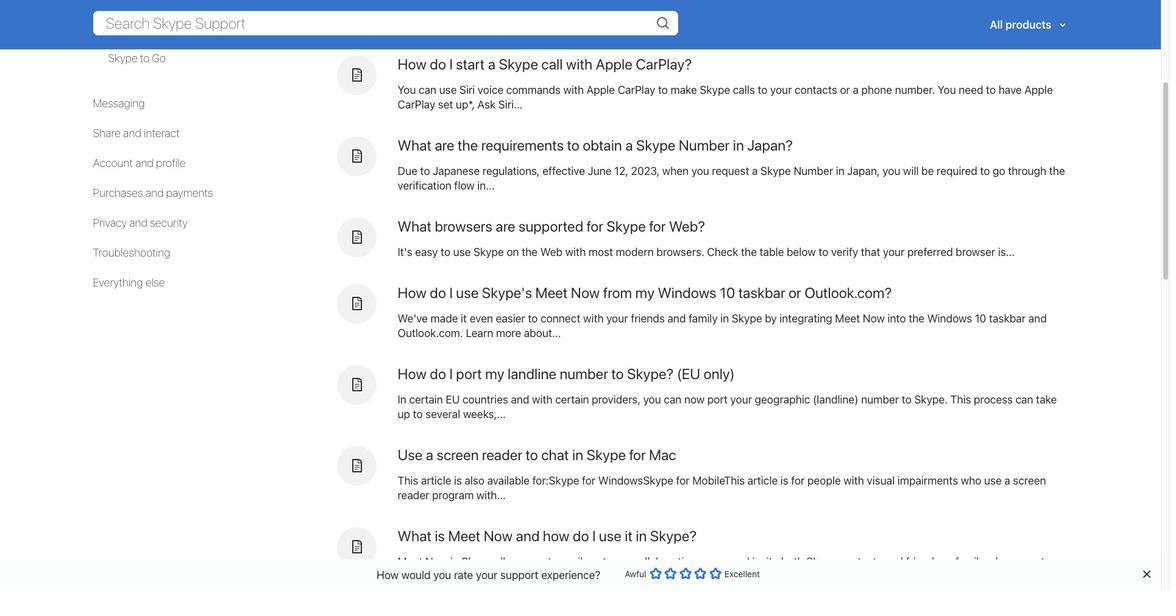 Task type: vqa. For each thing, say whether or not it's contained in the screenshot.
Everything
yes



Task type: locate. For each thing, give the bounding box(es) containing it.
and...
[[506, 17, 533, 30]]

a inside this article is also available for:skype for windowsskype for mobilethis article is for people with visual impairments who use a screen reader program with...
[[1005, 474, 1010, 487]]

learn
[[466, 327, 493, 340]]

also
[[758, 3, 778, 16], [465, 474, 485, 487]]

0 vertical spatial it
[[461, 312, 467, 325]]

3 what from the top
[[398, 527, 432, 544]]

what up due
[[398, 137, 432, 154]]

interact
[[144, 127, 180, 140]]

emergency up and...
[[500, 3, 555, 16]]

to inside meet now in skype allows you to easily set up a collaboration space and invite both skype contacts and friends or family who are not on skype. participants can...
[[548, 555, 558, 568]]

verification
[[398, 179, 452, 192]]

commands
[[506, 84, 561, 97]]

supports
[[454, 3, 498, 16]]

skype up 2023, at the top right of page
[[636, 137, 676, 154]]

skype down japan?
[[761, 165, 791, 178]]

are right browsers
[[496, 218, 515, 235]]

1 vertical spatial are
[[496, 218, 515, 235]]

ask
[[478, 98, 496, 111]]

on inside meet now in skype allows you to easily set up a collaboration space and invite both skype contacts and friends or family who are not on skype. participants can...
[[1048, 555, 1060, 568]]

0 vertical spatial skype.
[[915, 393, 948, 406]]

0 horizontal spatial family
[[689, 312, 718, 325]]

you left siri
[[398, 84, 416, 97]]

with inside you can use siri voice commands with apple carplay to make skype calls to your contacts or a phone number. you need to have apple carplay set up*, ask siri...
[[563, 84, 584, 97]]

1 vertical spatial up
[[609, 555, 622, 568]]

1 vertical spatial it
[[625, 527, 633, 544]]

siri...
[[498, 98, 523, 111]]

0 horizontal spatial set
[[438, 98, 453, 111]]

reader up available
[[482, 446, 522, 463]]

0 vertical spatial port
[[456, 365, 482, 382]]

on right not
[[1048, 555, 1060, 568]]

2 vertical spatial or
[[943, 555, 953, 568]]

for right the for:skype
[[582, 474, 596, 487]]

1 horizontal spatial calls
[[733, 84, 755, 97]]

(eu
[[677, 365, 701, 382]]

skype? up collaboration
[[650, 527, 697, 544]]

port down only)
[[708, 393, 728, 406]]

allows
[[495, 555, 525, 568]]

skype right the make
[[700, 84, 730, 97]]

your up japan?
[[770, 84, 792, 97]]

1 horizontal spatial who
[[987, 555, 1008, 568]]

1 vertical spatial contacts
[[840, 555, 882, 568]]

apple left carplay?
[[596, 56, 633, 73]]

you right when
[[692, 165, 709, 178]]

2 horizontal spatial are
[[1011, 555, 1026, 568]]

1 vertical spatial family
[[956, 555, 985, 568]]

carplay down carplay?
[[618, 84, 655, 97]]

2 horizontal spatial you
[[938, 84, 956, 97]]

the left table
[[741, 246, 757, 259]]

this left process
[[951, 393, 971, 406]]

now left from
[[571, 284, 600, 301]]

states.
[[679, 3, 714, 16]]

you left need
[[938, 84, 956, 97]]

are
[[435, 137, 454, 154], [496, 218, 515, 235], [1011, 555, 1026, 568]]

0 horizontal spatial windows
[[658, 284, 717, 301]]

1 vertical spatial on
[[1048, 555, 1060, 568]]

do for use
[[430, 284, 446, 301]]

reader inside this article is also available for:skype for windowsskype for mobilethis article is for people with visual impairments who use a screen reader program with...
[[398, 489, 429, 501]]

0 horizontal spatial or
[[789, 284, 801, 301]]

is left people
[[781, 474, 789, 487]]

use a screen reader to chat in skype for mac
[[398, 446, 676, 463]]

integrating
[[780, 312, 832, 325]]

with right connect
[[583, 312, 604, 325]]

skype up windowsskype
[[587, 446, 626, 463]]

now inside meet now in skype allows you to easily set up a collaboration space and invite both skype contacts and friends or family who are not on skype. participants can...
[[425, 555, 447, 568]]

this down use at the left bottom of the page
[[398, 474, 418, 487]]

1 vertical spatial now
[[684, 393, 705, 406]]

1 what from the top
[[398, 137, 432, 154]]

what up would
[[398, 527, 432, 544]]

2 option from the left
[[664, 567, 677, 580]]

both
[[781, 555, 804, 568]]

below
[[787, 246, 816, 259]]

1 vertical spatial windows
[[927, 312, 972, 325]]

up inside meet now in skype allows you to easily set up a collaboration space and invite both skype contacts and friends or family who are not on skype. participants can...
[[609, 555, 622, 568]]

family inside meet now in skype allows you to easily set up a collaboration space and invite both skype contacts and friends or family who are not on skype. participants can...
[[956, 555, 985, 568]]

1 horizontal spatial number
[[861, 393, 899, 406]]

set inside meet now in skype allows you to easily set up a collaboration space and invite both skype contacts and friends or family who are not on skype. participants can...
[[591, 555, 606, 568]]

0 horizontal spatial also
[[465, 474, 485, 487]]

skype up skype to go
[[108, 22, 138, 35]]

in up request
[[733, 137, 744, 154]]

emergency
[[500, 3, 555, 16], [835, 3, 890, 16]]

0 horizontal spatial up
[[398, 408, 410, 421]]

1 horizontal spatial skype.
[[915, 393, 948, 406]]

0 vertical spatial who
[[961, 474, 982, 487]]

1 horizontal spatial number
[[679, 137, 730, 154]]

now inside in certain eu countries and with certain providers, you can now port your geographic (landline) number to skype. this process can take up to several weeks,...
[[684, 393, 705, 406]]

0 horizontal spatial article
[[421, 474, 451, 487]]

now left into
[[863, 312, 885, 325]]

1 vertical spatial friends
[[906, 555, 940, 568]]

4 option from the left
[[694, 567, 707, 580]]

skype number link
[[108, 22, 179, 35]]

2 horizontal spatial or
[[943, 555, 953, 568]]

providers,
[[592, 393, 641, 406]]

number.
[[895, 84, 935, 97]]

it up awful
[[625, 527, 633, 544]]

go
[[152, 52, 166, 65]]

0 horizontal spatial you
[[398, 84, 416, 97]]

what for what are the requirements to obtain a skype number in japan?
[[398, 137, 432, 154]]

0 horizontal spatial certain
[[409, 393, 443, 406]]

0 vertical spatial contacts
[[795, 84, 837, 97]]

the right into
[[909, 312, 925, 325]]

now inside we've made it even easier to connect with your friends and family in skype by integrating meet now into the windows 10 taskbar and outlook.com. learn more about...
[[863, 312, 885, 325]]

calls
[[558, 3, 580, 16], [733, 84, 755, 97]]

certain down how do i port my landline number to skype? (eu only) link
[[555, 393, 589, 406]]

screen inside this article is also available for:skype for windowsskype for mobilethis article is for people with visual impairments who use a screen reader program with...
[[1013, 474, 1046, 487]]

number up providers,
[[560, 365, 608, 382]]

this
[[951, 393, 971, 406], [398, 474, 418, 487]]

or inside you can use siri voice commands with apple carplay to make skype calls to your contacts or a phone number. you need to have apple carplay set up*, ask siri...
[[840, 84, 850, 97]]

with right 'call'
[[566, 56, 593, 73]]

now up would
[[425, 555, 447, 568]]

visual
[[867, 474, 895, 487]]

1 vertical spatial skype?
[[650, 527, 697, 544]]

skype left go
[[108, 52, 138, 65]]

3 option from the left
[[679, 567, 692, 580]]

up right easily on the bottom of page
[[609, 555, 622, 568]]

now inside skype now supports emergency calls to 911 in the united states. you can also enable 911 emergency location sharing to permit skype to automatically capture and...
[[431, 3, 451, 16]]

certain
[[409, 393, 443, 406], [555, 393, 589, 406]]

your right that
[[883, 246, 905, 259]]

i left 'start'
[[449, 56, 453, 73]]

my up countries
[[485, 365, 504, 382]]

space
[[699, 555, 729, 568]]

how for how do i port my landline number to skype? (eu only)
[[398, 365, 427, 382]]

1 horizontal spatial also
[[758, 3, 778, 16]]

carplay left up*,
[[398, 98, 435, 111]]

you inside meet now in skype allows you to easily set up a collaboration space and invite both skype contacts and friends or family who are not on skype. participants can...
[[528, 555, 545, 568]]

in inside due to japanese regulations, effective june 12, 2023, when you request a skype number in japan, you will be required to go through the verification flow in...
[[836, 165, 845, 178]]

tab list
[[93, 0, 325, 66]]

who inside this article is also available for:skype for windowsskype for mobilethis article is for people with visual impairments who use a screen reader program with...
[[961, 474, 982, 487]]

1 horizontal spatial taskbar
[[989, 312, 1026, 325]]

1 vertical spatial this
[[398, 474, 418, 487]]

0 vertical spatial set
[[438, 98, 453, 111]]

1 vertical spatial port
[[708, 393, 728, 406]]

0 vertical spatial what
[[398, 137, 432, 154]]

also left enable
[[758, 3, 778, 16]]

1 vertical spatial reader
[[398, 489, 429, 501]]

in left by
[[721, 312, 729, 325]]

also up with...
[[465, 474, 485, 487]]

effective
[[543, 165, 585, 178]]

1 horizontal spatial contacts
[[840, 555, 882, 568]]

use inside you can use siri voice commands with apple carplay to make skype calls to your contacts or a phone number. you need to have apple carplay set up*, ask siri...
[[439, 84, 457, 97]]

skype up commands
[[499, 56, 538, 73]]

you right states. in the top right of the page
[[716, 3, 735, 16]]

number up go
[[140, 22, 179, 35]]

how would you rate your support experience?
[[377, 568, 601, 581]]

on
[[507, 246, 519, 259], [1048, 555, 1060, 568]]

june
[[588, 165, 612, 178]]

0 horizontal spatial on
[[507, 246, 519, 259]]

now
[[431, 3, 451, 16], [684, 393, 705, 406]]

use
[[398, 446, 423, 463]]

a inside due to japanese regulations, effective june 12, 2023, when you request a skype number in japan, you will be required to go through the verification flow in...
[[752, 165, 758, 178]]

with inside this article is also available for:skype for windowsskype for mobilethis article is for people with visual impairments who use a screen reader program with...
[[844, 474, 864, 487]]

or inside meet now in skype allows you to easily set up a collaboration space and invite both skype contacts and friends or family who are not on skype. participants can...
[[943, 555, 953, 568]]

with
[[566, 56, 593, 73], [563, 84, 584, 97], [565, 246, 586, 259], [583, 312, 604, 325], [532, 393, 553, 406], [844, 474, 864, 487]]

0 vertical spatial 10
[[720, 284, 735, 301]]

how for how do i start a skype call with apple carplay?
[[398, 56, 427, 73]]

i for port
[[449, 365, 453, 382]]

and
[[123, 127, 141, 140], [135, 157, 154, 169], [145, 186, 164, 199], [129, 216, 148, 229], [668, 312, 686, 325], [1029, 312, 1047, 325], [511, 393, 529, 406], [516, 527, 540, 544], [731, 555, 750, 568], [885, 555, 903, 568]]

1 horizontal spatial this
[[951, 393, 971, 406]]

12,
[[614, 165, 628, 178]]

skype down browsers
[[474, 246, 504, 259]]

web
[[540, 246, 563, 259]]

0 horizontal spatial this
[[398, 474, 418, 487]]

in left united
[[614, 3, 623, 16]]

number inside in certain eu countries and with certain providers, you can now port your geographic (landline) number to skype. this process can take up to several weeks,...
[[861, 393, 899, 406]]

in up 'rate'
[[450, 555, 459, 568]]

messaging link
[[93, 97, 145, 110]]

0 horizontal spatial taskbar
[[739, 284, 785, 301]]

take
[[1036, 393, 1057, 406]]

the inside skype now supports emergency calls to 911 in the united states. you can also enable 911 emergency location sharing to permit skype to automatically capture and...
[[626, 3, 642, 16]]

0 horizontal spatial it
[[461, 312, 467, 325]]

apple up the obtain at the top of page
[[587, 84, 615, 97]]

use a screen reader to chat in skype for mac link
[[398, 446, 676, 463]]

meet up connect
[[535, 284, 568, 301]]

account and profile link
[[93, 157, 186, 169]]

do up "made"
[[430, 284, 446, 301]]

a inside you can use siri voice commands with apple carplay to make skype calls to your contacts or a phone number. you need to have apple carplay set up*, ask siri...
[[853, 84, 859, 97]]

into
[[888, 312, 906, 325]]

1 horizontal spatial 10
[[975, 312, 986, 325]]

it
[[461, 312, 467, 325], [625, 527, 633, 544]]

windowsskype
[[598, 474, 674, 487]]

skype right permit
[[1020, 3, 1051, 16]]

1 vertical spatial skype.
[[398, 570, 431, 582]]

0 vertical spatial this
[[951, 393, 971, 406]]

1 horizontal spatial friends
[[906, 555, 940, 568]]

japan,
[[847, 165, 880, 178]]

1 horizontal spatial port
[[708, 393, 728, 406]]

1 vertical spatial also
[[465, 474, 485, 487]]

your down only)
[[731, 393, 752, 406]]

browsers.
[[657, 246, 704, 259]]

your
[[770, 84, 792, 97], [883, 246, 905, 259], [607, 312, 628, 325], [731, 393, 752, 406], [476, 568, 498, 581]]

do left 'start'
[[430, 56, 446, 73]]

0 vertical spatial friends
[[631, 312, 665, 325]]

skype left by
[[732, 312, 762, 325]]

are up the japanese
[[435, 137, 454, 154]]

0 vertical spatial also
[[758, 3, 778, 16]]

0 vertical spatial number
[[140, 22, 179, 35]]

you up support at the bottom left of page
[[528, 555, 545, 568]]

skype.
[[915, 393, 948, 406], [398, 570, 431, 582]]

number up request
[[679, 137, 730, 154]]

friends
[[631, 312, 665, 325], [906, 555, 940, 568]]

you
[[692, 165, 709, 178], [883, 165, 901, 178], [643, 393, 661, 406], [528, 555, 545, 568], [434, 568, 451, 581]]

number inside tab list
[[140, 22, 179, 35]]

port inside in certain eu countries and with certain providers, you can now port your geographic (landline) number to skype. this process can take up to several weeks,...
[[708, 393, 728, 406]]

1 horizontal spatial set
[[591, 555, 606, 568]]

windows inside we've made it even easier to connect with your friends and family in skype by integrating meet now into the windows 10 taskbar and outlook.com. learn more about...
[[927, 312, 972, 325]]

mac
[[649, 446, 676, 463]]

1 horizontal spatial windows
[[927, 312, 972, 325]]

0 vertical spatial calls
[[558, 3, 580, 16]]

now up automatically
[[431, 3, 451, 16]]

option
[[649, 567, 662, 580], [664, 567, 677, 580], [679, 567, 692, 580], [694, 567, 707, 580], [709, 567, 722, 580]]

on left web
[[507, 246, 519, 259]]

up inside in certain eu countries and with certain providers, you can now port your geographic (landline) number to skype. this process can take up to several weeks,...
[[398, 408, 410, 421]]

0 horizontal spatial 911
[[595, 3, 612, 16]]

the inside due to japanese regulations, effective june 12, 2023, when you request a skype number in japan, you will be required to go through the verification flow in...
[[1049, 165, 1065, 178]]

mobilethis
[[693, 474, 745, 487]]

who left not
[[987, 555, 1008, 568]]

1 horizontal spatial certain
[[555, 393, 589, 406]]

windows right into
[[927, 312, 972, 325]]

this inside in certain eu countries and with certain providers, you can now port your geographic (landline) number to skype. this process can take up to several weeks,...
[[951, 393, 971, 406]]

i for start
[[449, 56, 453, 73]]

0 horizontal spatial contacts
[[795, 84, 837, 97]]

2 vertical spatial number
[[794, 165, 833, 178]]

tab list containing skype number
[[93, 0, 325, 66]]

1 vertical spatial number
[[679, 137, 730, 154]]

1 horizontal spatial or
[[840, 84, 850, 97]]

collaboration
[[633, 555, 696, 568]]

skype. inside meet now in skype allows you to easily set up a collaboration space and invite both skype contacts and friends or family who are not on skype. participants can...
[[398, 570, 431, 582]]

can down (eu
[[664, 393, 682, 406]]

1 horizontal spatial is
[[454, 474, 462, 487]]

privacy and security
[[93, 216, 188, 229]]

1 vertical spatial who
[[987, 555, 1008, 568]]

reader left the program
[[398, 489, 429, 501]]

now down (eu
[[684, 393, 705, 406]]

in inside skype now supports emergency calls to 911 in the united states. you can also enable 911 emergency location sharing to permit skype to automatically capture and...
[[614, 3, 623, 16]]

it's easy to use skype on the web with most modern browsers. check the table below to verify that your preferred browser is...
[[398, 246, 1015, 259]]

1 vertical spatial calls
[[733, 84, 755, 97]]

reader
[[482, 446, 522, 463], [398, 489, 429, 501]]

you
[[716, 3, 735, 16], [398, 84, 416, 97], [938, 84, 956, 97]]

purchases
[[93, 186, 143, 199]]

can...
[[494, 570, 521, 582]]

0 vertical spatial reader
[[482, 446, 522, 463]]

with down landline
[[532, 393, 553, 406]]

0 vertical spatial up
[[398, 408, 410, 421]]

your down from
[[607, 312, 628, 325]]

1 vertical spatial carplay
[[398, 98, 435, 111]]

0 vertical spatial family
[[689, 312, 718, 325]]

1 horizontal spatial 911
[[816, 3, 832, 16]]

0 horizontal spatial number
[[140, 22, 179, 35]]

do for port
[[430, 365, 446, 382]]

i
[[449, 56, 453, 73], [449, 284, 453, 301], [449, 365, 453, 382], [592, 527, 596, 544]]

0 horizontal spatial friends
[[631, 312, 665, 325]]

landline
[[508, 365, 557, 382]]

for left web?
[[649, 218, 666, 235]]

flow
[[454, 179, 475, 192]]

skype? left (eu
[[627, 365, 674, 382]]

experience?
[[541, 568, 601, 581]]

chat
[[541, 446, 569, 463]]

skype number
[[108, 22, 179, 35]]

are left not
[[1011, 555, 1026, 568]]

article up the program
[[421, 474, 451, 487]]

what up it's
[[398, 218, 432, 235]]

1 vertical spatial what
[[398, 218, 432, 235]]

2 vertical spatial are
[[1011, 555, 1026, 568]]

1 horizontal spatial you
[[716, 3, 735, 16]]

how would you rate your support experience? list box
[[649, 565, 722, 586]]

1 vertical spatial taskbar
[[989, 312, 1026, 325]]

2 vertical spatial what
[[398, 527, 432, 544]]

calls inside skype now supports emergency calls to 911 in the united states. you can also enable 911 emergency location sharing to permit skype to automatically capture and...
[[558, 3, 580, 16]]

0 vertical spatial or
[[840, 84, 850, 97]]

are inside meet now in skype allows you to easily set up a collaboration space and invite both skype contacts and friends or family who are not on skype. participants can...
[[1011, 555, 1026, 568]]

the right through
[[1049, 165, 1065, 178]]

outlook.com?
[[805, 284, 892, 301]]

2 horizontal spatial number
[[794, 165, 833, 178]]

go
[[993, 165, 1005, 178]]

2 article from the left
[[748, 474, 778, 487]]

with inside we've made it even easier to connect with your friends and family in skype by integrating meet now into the windows 10 taskbar and outlook.com. learn more about...
[[583, 312, 604, 325]]

meet up would
[[398, 555, 423, 568]]

1 horizontal spatial screen
[[1013, 474, 1046, 487]]

911 right enable
[[816, 3, 832, 16]]

in inside meet now in skype allows you to easily set up a collaboration space and invite both skype contacts and friends or family who are not on skype. participants can...
[[450, 555, 459, 568]]

0 vertical spatial screen
[[437, 446, 479, 463]]

automatically
[[398, 17, 463, 30]]

0 horizontal spatial 10
[[720, 284, 735, 301]]

with down how do i start a skype call with apple carplay?
[[563, 84, 584, 97]]

is up the program
[[454, 474, 462, 487]]

my right from
[[635, 284, 655, 301]]

0 horizontal spatial now
[[431, 3, 451, 16]]

0 horizontal spatial calls
[[558, 3, 580, 16]]

how up in
[[398, 365, 427, 382]]

easier
[[496, 312, 525, 325]]

number right (landline)
[[861, 393, 899, 406]]

apple
[[596, 56, 633, 73], [587, 84, 615, 97], [1025, 84, 1053, 97]]

can left siri
[[419, 84, 436, 97]]

in right chat at the bottom
[[572, 446, 583, 463]]

2 what from the top
[[398, 218, 432, 235]]

how up we've
[[398, 284, 427, 301]]

can inside skype now supports emergency calls to 911 in the united states. you can also enable 911 emergency location sharing to permit skype to automatically capture and...
[[737, 3, 755, 16]]

phone
[[862, 84, 892, 97]]

0 horizontal spatial my
[[485, 365, 504, 382]]

2 emergency from the left
[[835, 3, 890, 16]]

skype up the how would you rate your support experience?
[[462, 555, 492, 568]]

skype. inside in certain eu countries and with certain providers, you can now port your geographic (landline) number to skype. this process can take up to several weeks,...
[[915, 393, 948, 406]]

2 certain from the left
[[555, 393, 589, 406]]

0 horizontal spatial is
[[435, 527, 445, 544]]

10 inside we've made it even easier to connect with your friends and family in skype by integrating meet now into the windows 10 taskbar and outlook.com. learn more about...
[[975, 312, 986, 325]]

calls inside you can use siri voice commands with apple carplay to make skype calls to your contacts or a phone number. you need to have apple carplay set up*, ask siri...
[[733, 84, 755, 97]]

1 vertical spatial screen
[[1013, 474, 1046, 487]]

your inside you can use siri voice commands with apple carplay to make skype calls to your contacts or a phone number. you need to have apple carplay set up*, ask siri...
[[770, 84, 792, 97]]

troubleshooting
[[93, 246, 170, 259]]

1 vertical spatial my
[[485, 365, 504, 382]]

what is meet now and how do i use it in skype? link
[[398, 527, 697, 544]]

dismiss the survey image
[[1142, 569, 1151, 579]]

purchases and payments link
[[93, 186, 213, 199]]

1 horizontal spatial now
[[684, 393, 705, 406]]

set inside you can use siri voice commands with apple carplay to make skype calls to your contacts or a phone number. you need to have apple carplay set up*, ask siri...
[[438, 98, 453, 111]]

0 vertical spatial are
[[435, 137, 454, 154]]

calls up 'call'
[[558, 3, 580, 16]]



Task type: describe. For each thing, give the bounding box(es) containing it.
account and profile
[[93, 157, 186, 169]]

modern
[[616, 246, 654, 259]]

preferred
[[908, 246, 953, 259]]

your inside we've made it even easier to connect with your friends and family in skype by integrating meet now into the windows 10 taskbar and outlook.com. learn more about...
[[607, 312, 628, 325]]

everything else
[[93, 276, 165, 289]]

taskbar inside we've made it even easier to connect with your friends and family in skype by integrating meet now into the windows 10 taskbar and outlook.com. learn more about...
[[989, 312, 1026, 325]]

you inside in certain eu countries and with certain providers, you can now port your geographic (landline) number to skype. this process can take up to several weeks,...
[[643, 393, 661, 406]]

security
[[150, 216, 188, 229]]

profile
[[156, 157, 186, 169]]

check
[[707, 246, 738, 259]]

1 911 from the left
[[595, 3, 612, 16]]

have
[[999, 84, 1022, 97]]

0 vertical spatial windows
[[658, 284, 717, 301]]

0 horizontal spatial screen
[[437, 446, 479, 463]]

contacts inside meet now in skype allows you to easily set up a collaboration space and invite both skype contacts and friends or family who are not on skype. participants can...
[[840, 555, 882, 568]]

this inside this article is also available for:skype for windowsskype for mobilethis article is for people with visual impairments who use a screen reader program with...
[[398, 474, 418, 487]]

i for use
[[449, 284, 453, 301]]

permit
[[986, 3, 1017, 16]]

for up the most
[[587, 218, 603, 235]]

with...
[[477, 489, 506, 501]]

connect
[[541, 312, 581, 325]]

in up collaboration
[[636, 527, 647, 544]]

for left mac
[[629, 446, 646, 463]]

how do i use skype's meet now from my windows 10 taskbar or outlook.com?
[[398, 284, 892, 301]]

2 horizontal spatial is
[[781, 474, 789, 487]]

skype inside you can use siri voice commands with apple carplay to make skype calls to your contacts or a phone number. you need to have apple carplay set up*, ask siri...
[[700, 84, 730, 97]]

you left 'rate'
[[434, 568, 451, 581]]

rate
[[454, 568, 473, 581]]

else
[[145, 276, 165, 289]]

how do i start a skype call with apple carplay? link
[[398, 56, 692, 73]]

and inside in certain eu countries and with certain providers, you can now port your geographic (landline) number to skype. this process can take up to several weeks,...
[[511, 393, 529, 406]]

siri
[[460, 84, 475, 97]]

web?
[[669, 218, 705, 235]]

how for how would you rate your support experience?
[[377, 568, 399, 581]]

can left take
[[1016, 393, 1033, 406]]

you inside skype now supports emergency calls to 911 in the united states. you can also enable 911 emergency location sharing to permit skype to automatically capture and...
[[716, 3, 735, 16]]

for down mac
[[676, 474, 690, 487]]

0 vertical spatial on
[[507, 246, 519, 259]]

the inside we've made it even easier to connect with your friends and family in skype by integrating meet now into the windows 10 taskbar and outlook.com. learn more about...
[[909, 312, 925, 325]]

will
[[903, 165, 919, 178]]

be
[[922, 165, 934, 178]]

participants
[[434, 570, 492, 582]]

what for what is meet now and how do i use it in skype?
[[398, 527, 432, 544]]

we've made it even easier to connect with your friends and family in skype by integrating meet now into the windows 10 taskbar and outlook.com. learn more about...
[[398, 312, 1047, 340]]

what are the requirements to obtain a skype number in japan? link
[[398, 137, 793, 154]]

support
[[500, 568, 539, 581]]

number inside due to japanese regulations, effective june 12, 2023, when you request a skype number in japan, you will be required to go through the verification flow in...
[[794, 165, 833, 178]]

in certain eu countries and with certain providers, you can now port your geographic (landline) number to skype. this process can take up to several weeks,...
[[398, 393, 1057, 421]]

from
[[603, 284, 632, 301]]

use inside this article is also available for:skype for windowsskype for mobilethis article is for people with visual impairments who use a screen reader program with...
[[984, 474, 1002, 487]]

skype up modern
[[607, 218, 646, 235]]

required
[[937, 165, 978, 178]]

most
[[589, 246, 613, 259]]

by
[[765, 312, 777, 325]]

need
[[959, 84, 983, 97]]

requirements
[[481, 137, 564, 154]]

1 horizontal spatial it
[[625, 527, 633, 544]]

supported
[[519, 218, 583, 235]]

location
[[893, 3, 931, 16]]

how do i port my landline number to skype? (eu only) link
[[398, 365, 735, 382]]

share
[[93, 127, 121, 140]]

japan?
[[747, 137, 793, 154]]

browsers
[[435, 218, 493, 235]]

table
[[760, 246, 784, 259]]

to inside tab list
[[140, 52, 150, 65]]

meet up 'rate'
[[448, 527, 481, 544]]

how do i use skype's meet now from my windows 10 taskbar or outlook.com? link
[[398, 284, 892, 301]]

even
[[470, 312, 493, 325]]

what browsers are supported for skype for web?
[[398, 218, 705, 235]]

0 vertical spatial carplay
[[618, 84, 655, 97]]

0 vertical spatial taskbar
[[739, 284, 785, 301]]

1 vertical spatial or
[[789, 284, 801, 301]]

how for how do i use skype's meet now from my windows 10 taskbar or outlook.com?
[[398, 284, 427, 301]]

excellent
[[725, 569, 760, 579]]

skype's
[[482, 284, 532, 301]]

1 horizontal spatial reader
[[482, 446, 522, 463]]

contacts inside you can use siri voice commands with apple carplay to make skype calls to your contacts or a phone number. you need to have apple carplay set up*, ask siri...
[[795, 84, 837, 97]]

available
[[487, 474, 530, 487]]

your right 'rate'
[[476, 568, 498, 581]]

skype up automatically
[[398, 3, 428, 16]]

this article is also available for:skype for windowsskype for mobilethis article is for people with visual impairments who use a screen reader program with...
[[398, 474, 1046, 501]]

verify
[[831, 246, 858, 259]]

2023,
[[631, 165, 660, 178]]

several
[[426, 408, 460, 421]]

everything
[[93, 276, 143, 289]]

do for start
[[430, 56, 446, 73]]

through
[[1008, 165, 1047, 178]]

people
[[808, 474, 841, 487]]

program
[[432, 489, 474, 501]]

more
[[496, 327, 521, 340]]

Search Skype Support text field
[[93, 11, 678, 35]]

0 horizontal spatial carplay
[[398, 98, 435, 111]]

purchases and payments
[[93, 186, 213, 199]]

(landline)
[[813, 393, 859, 406]]

request
[[712, 165, 749, 178]]

easy
[[415, 246, 438, 259]]

is...
[[998, 246, 1015, 259]]

who inside meet now in skype allows you to easily set up a collaboration space and invite both skype contacts and friends or family who are not on skype. participants can...
[[987, 555, 1008, 568]]

also inside skype now supports emergency calls to 911 in the united states. you can also enable 911 emergency location sharing to permit skype to automatically capture and...
[[758, 3, 778, 16]]

friends inside we've made it even easier to connect with your friends and family in skype by integrating meet now into the windows 10 taskbar and outlook.com. learn more about...
[[631, 312, 665, 325]]

enable
[[781, 3, 813, 16]]

0 horizontal spatial port
[[456, 365, 482, 382]]

not
[[1029, 555, 1045, 568]]

0 vertical spatial skype?
[[627, 365, 674, 382]]

family inside we've made it even easier to connect with your friends and family in skype by integrating meet now into the windows 10 taskbar and outlook.com. learn more about...
[[689, 312, 718, 325]]

privacy and security link
[[93, 216, 188, 229]]

impairments
[[898, 474, 958, 487]]

meet inside we've made it even easier to connect with your friends and family in skype by integrating meet now into the windows 10 taskbar and outlook.com. learn more about...
[[835, 312, 860, 325]]

1 horizontal spatial my
[[635, 284, 655, 301]]

0 horizontal spatial are
[[435, 137, 454, 154]]

with inside in certain eu countries and with certain providers, you can now port your geographic (landline) number to skype. this process can take up to several weeks,...
[[532, 393, 553, 406]]

also inside this article is also available for:skype for windowsskype for mobilethis article is for people with visual impairments who use a screen reader program with...
[[465, 474, 485, 487]]

up*,
[[456, 98, 475, 111]]

in inside we've made it even easier to connect with your friends and family in skype by integrating meet now into the windows 10 taskbar and outlook.com. learn more about...
[[721, 312, 729, 325]]

the up the japanese
[[458, 137, 478, 154]]

2 911 from the left
[[816, 3, 832, 16]]

skype right both
[[806, 555, 837, 568]]

process
[[974, 393, 1013, 406]]

0 vertical spatial number
[[560, 365, 608, 382]]

i right how
[[592, 527, 596, 544]]

when
[[662, 165, 689, 178]]

share and interact
[[93, 127, 180, 140]]

invite
[[752, 555, 778, 568]]

a inside meet now in skype allows you to easily set up a collaboration space and invite both skype contacts and friends or family who are not on skype. participants can...
[[624, 555, 630, 568]]

friends inside meet now in skype allows you to easily set up a collaboration space and invite both skype contacts and friends or family who are not on skype. participants can...
[[906, 555, 940, 568]]

what for what browsers are supported for skype for web?
[[398, 218, 432, 235]]

you left will
[[883, 165, 901, 178]]

united
[[644, 3, 677, 16]]

can inside you can use siri voice commands with apple carplay to make skype calls to your contacts or a phone number. you need to have apple carplay set up*, ask siri...
[[419, 84, 436, 97]]

what is meet now and how do i use it in skype?
[[398, 527, 697, 544]]

skype inside we've made it even easier to connect with your friends and family in skype by integrating meet now into the windows 10 taskbar and outlook.com. learn more about...
[[732, 312, 762, 325]]

1 emergency from the left
[[500, 3, 555, 16]]

skype to go
[[108, 52, 166, 65]]

it inside we've made it even easier to connect with your friends and family in skype by integrating meet now into the windows 10 taskbar and outlook.com. learn more about...
[[461, 312, 467, 325]]

to inside we've made it even easier to connect with your friends and family in skype by integrating meet now into the windows 10 taskbar and outlook.com. learn more about...
[[528, 312, 538, 325]]

5 option from the left
[[709, 567, 722, 580]]

1 certain from the left
[[409, 393, 443, 406]]

how do i start a skype call with apple carplay?
[[398, 56, 692, 73]]

1 article from the left
[[421, 474, 451, 487]]

outlook.com.
[[398, 327, 463, 340]]

with right web
[[565, 246, 586, 259]]

regulations,
[[483, 165, 540, 178]]

sharing
[[934, 3, 970, 16]]

1 horizontal spatial are
[[496, 218, 515, 235]]

do right how
[[573, 527, 589, 544]]

apple right have
[[1025, 84, 1053, 97]]

your inside in certain eu countries and with certain providers, you can now port your geographic (landline) number to skype. this process can take up to several weeks,...
[[731, 393, 752, 406]]

browser
[[956, 246, 995, 259]]

for left people
[[791, 474, 805, 487]]

geographic
[[755, 393, 810, 406]]

skype inside due to japanese regulations, effective june 12, 2023, when you request a skype number in japan, you will be required to go through the verification flow in...
[[761, 165, 791, 178]]

meet inside meet now in skype allows you to easily set up a collaboration space and invite both skype contacts and friends or family who are not on skype. participants can...
[[398, 555, 423, 568]]

the left web
[[522, 246, 538, 259]]

now up allows
[[484, 527, 513, 544]]

make
[[671, 84, 697, 97]]

1 option from the left
[[649, 567, 662, 580]]



